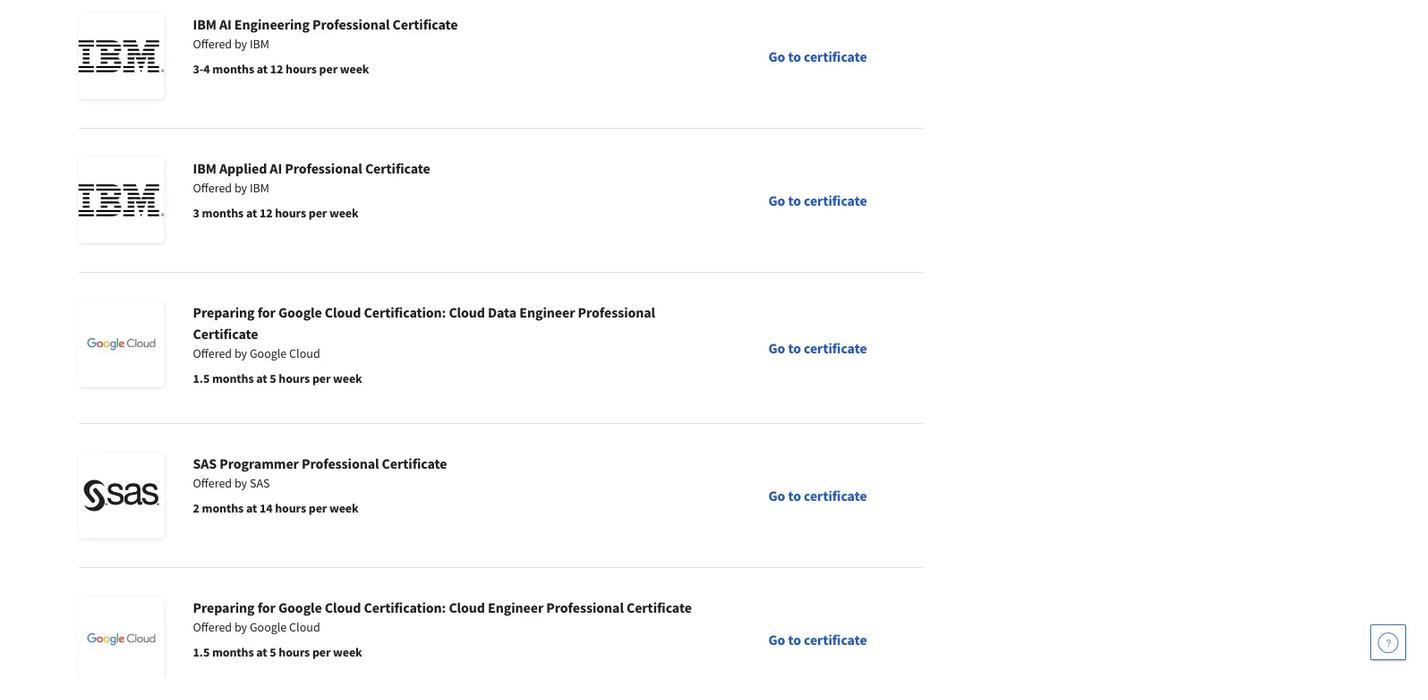 Task type: vqa. For each thing, say whether or not it's contained in the screenshot.
the top 1
no



Task type: locate. For each thing, give the bounding box(es) containing it.
1 vertical spatial ibm image
[[78, 158, 164, 244]]

1 vertical spatial ai
[[270, 159, 282, 177]]

by inside preparing for google cloud certification: cloud engineer professional certificate offered by google cloud 1.5 months at 5 hours per week
[[235, 620, 247, 636]]

14
[[260, 501, 273, 517]]

go
[[769, 47, 786, 65], [769, 192, 786, 210], [769, 339, 786, 357], [769, 487, 786, 505], [769, 631, 786, 649]]

help center image
[[1378, 632, 1400, 654]]

ibm image left "3-"
[[78, 13, 164, 99]]

certificate for preparing for google cloud certification: cloud data engineer professional certificate
[[804, 339, 868, 357]]

engineering
[[235, 15, 310, 33]]

2 ibm image from the top
[[78, 158, 164, 244]]

certificate for ibm applied ai professional certificate
[[804, 192, 868, 210]]

certification:
[[364, 304, 446, 322], [364, 599, 446, 617]]

per inside the ibm ai engineering professional certificate offered by ibm 3-4 months at 12 hours per week
[[319, 61, 338, 77]]

certificate inside sas programmer professional certificate offered by sas 2 months at 14 hours per week
[[382, 455, 447, 473]]

go for ibm applied ai professional certificate
[[769, 192, 786, 210]]

certificate
[[393, 15, 458, 33], [365, 159, 431, 177], [193, 325, 258, 343], [382, 455, 447, 473], [627, 599, 692, 617]]

5 offered from the top
[[193, 620, 232, 636]]

1.5
[[193, 371, 210, 387], [193, 645, 210, 661]]

2 by from the top
[[235, 180, 247, 196]]

go for ibm ai engineering professional certificate
[[769, 47, 786, 65]]

for
[[258, 304, 276, 322], [258, 599, 276, 617]]

certificate
[[804, 47, 868, 65], [804, 192, 868, 210], [804, 339, 868, 357], [804, 487, 868, 505], [804, 631, 868, 649]]

months inside the ibm ai engineering professional certificate offered by ibm 3-4 months at 12 hours per week
[[213, 61, 254, 77]]

5 certificate from the top
[[804, 631, 868, 649]]

0 vertical spatial sas
[[193, 455, 217, 473]]

week
[[340, 61, 369, 77], [330, 205, 359, 221], [333, 371, 362, 387], [330, 501, 359, 517], [333, 645, 362, 661]]

ai left engineering at the top left of the page
[[219, 15, 232, 33]]

0 vertical spatial ibm image
[[78, 13, 164, 99]]

5 go to certificate from the top
[[769, 631, 868, 649]]

0 vertical spatial 5
[[270, 371, 276, 387]]

1 horizontal spatial sas
[[250, 476, 270, 492]]

2 for from the top
[[258, 599, 276, 617]]

12
[[270, 61, 283, 77], [260, 205, 273, 221]]

1 by from the top
[[235, 36, 247, 52]]

0 vertical spatial google cloud image
[[78, 302, 164, 388]]

2 offered from the top
[[193, 180, 232, 196]]

ibm image left 3 on the top left of page
[[78, 158, 164, 244]]

4 go to certificate from the top
[[769, 487, 868, 505]]

ibm image
[[78, 13, 164, 99], [78, 158, 164, 244]]

1 certification: from the top
[[364, 304, 446, 322]]

sas
[[193, 455, 217, 473], [250, 476, 270, 492]]

1 vertical spatial 12
[[260, 205, 273, 221]]

cloud
[[325, 304, 361, 322], [449, 304, 485, 322], [289, 346, 320, 362], [325, 599, 361, 617], [449, 599, 485, 617], [289, 620, 320, 636]]

0 vertical spatial 12
[[270, 61, 283, 77]]

at inside sas programmer professional certificate offered by sas 2 months at 14 hours per week
[[246, 501, 257, 517]]

2 5 from the top
[[270, 645, 276, 661]]

by
[[235, 36, 247, 52], [235, 180, 247, 196], [235, 346, 247, 362], [235, 476, 247, 492], [235, 620, 247, 636]]

by inside preparing for google cloud certification: cloud data engineer professional certificate offered by google cloud 1.5 months at 5 hours per week
[[235, 346, 247, 362]]

ibm down 'applied'
[[250, 180, 270, 196]]

2 preparing from the top
[[193, 599, 255, 617]]

engineer
[[520, 304, 575, 322], [488, 599, 544, 617]]

months inside sas programmer professional certificate offered by sas 2 months at 14 hours per week
[[202, 501, 244, 517]]

2 certificate from the top
[[804, 192, 868, 210]]

sas down programmer
[[250, 476, 270, 492]]

certificate for ibm ai engineering professional certificate
[[804, 47, 868, 65]]

google cloud image
[[78, 302, 164, 388], [78, 597, 164, 679]]

3 go to certificate from the top
[[769, 339, 868, 357]]

go to certificate for preparing for google cloud certification: cloud data engineer professional certificate
[[769, 339, 868, 357]]

1 go to certificate from the top
[[769, 47, 868, 65]]

0 horizontal spatial sas
[[193, 455, 217, 473]]

google
[[279, 304, 322, 322], [250, 346, 287, 362], [279, 599, 322, 617], [250, 620, 287, 636]]

4 by from the top
[[235, 476, 247, 492]]

1 vertical spatial certification:
[[364, 599, 446, 617]]

12 down engineering at the top left of the page
[[270, 61, 283, 77]]

at inside ibm applied ai professional certificate offered by ibm 3 months at 12 hours per week
[[246, 205, 257, 221]]

0 horizontal spatial ai
[[219, 15, 232, 33]]

4 go from the top
[[769, 487, 786, 505]]

by inside the ibm ai engineering professional certificate offered by ibm 3-4 months at 12 hours per week
[[235, 36, 247, 52]]

1 vertical spatial for
[[258, 599, 276, 617]]

5 go from the top
[[769, 631, 786, 649]]

go to certificate for sas programmer professional certificate
[[769, 487, 868, 505]]

2 go to certificate from the top
[[769, 192, 868, 210]]

12 down 'applied'
[[260, 205, 273, 221]]

3 to from the top
[[789, 339, 802, 357]]

1 horizontal spatial ai
[[270, 159, 282, 177]]

1 preparing from the top
[[193, 304, 255, 322]]

2 go from the top
[[769, 192, 786, 210]]

google cloud image for certificate
[[78, 302, 164, 388]]

professional
[[313, 15, 390, 33], [285, 159, 363, 177], [578, 304, 656, 322], [302, 455, 379, 473], [547, 599, 624, 617]]

professional inside sas programmer professional certificate offered by sas 2 months at 14 hours per week
[[302, 455, 379, 473]]

1 vertical spatial 1.5
[[193, 645, 210, 661]]

0 vertical spatial ai
[[219, 15, 232, 33]]

2 1.5 from the top
[[193, 645, 210, 661]]

go to certificate for ibm ai engineering professional certificate
[[769, 47, 868, 65]]

ai inside ibm applied ai professional certificate offered by ibm 3 months at 12 hours per week
[[270, 159, 282, 177]]

3 by from the top
[[235, 346, 247, 362]]

3 certificate from the top
[[804, 339, 868, 357]]

preparing inside preparing for google cloud certification: cloud engineer professional certificate offered by google cloud 1.5 months at 5 hours per week
[[193, 599, 255, 617]]

5 to from the top
[[789, 631, 802, 649]]

1 go from the top
[[769, 47, 786, 65]]

4 offered from the top
[[193, 476, 232, 492]]

4 certificate from the top
[[804, 487, 868, 505]]

at inside preparing for google cloud certification: cloud engineer professional certificate offered by google cloud 1.5 months at 5 hours per week
[[256, 645, 267, 661]]

hours inside sas programmer professional certificate offered by sas 2 months at 14 hours per week
[[275, 501, 306, 517]]

5 by from the top
[[235, 620, 247, 636]]

3 offered from the top
[[193, 346, 232, 362]]

at inside preparing for google cloud certification: cloud data engineer professional certificate offered by google cloud 1.5 months at 5 hours per week
[[256, 371, 267, 387]]

1 for from the top
[[258, 304, 276, 322]]

professional inside the ibm ai engineering professional certificate offered by ibm 3-4 months at 12 hours per week
[[313, 15, 390, 33]]

1 vertical spatial preparing
[[193, 599, 255, 617]]

3 go from the top
[[769, 339, 786, 357]]

go for preparing for google cloud certification: cloud data engineer professional certificate
[[769, 339, 786, 357]]

to
[[789, 47, 802, 65], [789, 192, 802, 210], [789, 339, 802, 357], [789, 487, 802, 505], [789, 631, 802, 649]]

ai
[[219, 15, 232, 33], [270, 159, 282, 177]]

ai right 'applied'
[[270, 159, 282, 177]]

1 certificate from the top
[[804, 47, 868, 65]]

certification: inside preparing for google cloud certification: cloud engineer professional certificate offered by google cloud 1.5 months at 5 hours per week
[[364, 599, 446, 617]]

1 1.5 from the top
[[193, 371, 210, 387]]

3
[[193, 205, 200, 221]]

1 vertical spatial 5
[[270, 645, 276, 661]]

preparing inside preparing for google cloud certification: cloud data engineer professional certificate offered by google cloud 1.5 months at 5 hours per week
[[193, 304, 255, 322]]

sas image
[[78, 453, 164, 539]]

offered
[[193, 36, 232, 52], [193, 180, 232, 196], [193, 346, 232, 362], [193, 476, 232, 492], [193, 620, 232, 636]]

months inside preparing for google cloud certification: cloud engineer professional certificate offered by google cloud 1.5 months at 5 hours per week
[[212, 645, 254, 661]]

0 vertical spatial engineer
[[520, 304, 575, 322]]

1 vertical spatial engineer
[[488, 599, 544, 617]]

1 vertical spatial sas
[[250, 476, 270, 492]]

1 to from the top
[[789, 47, 802, 65]]

1 google cloud image from the top
[[78, 302, 164, 388]]

at
[[257, 61, 268, 77], [246, 205, 257, 221], [256, 371, 267, 387], [246, 501, 257, 517], [256, 645, 267, 661]]

0 vertical spatial 1.5
[[193, 371, 210, 387]]

1 vertical spatial google cloud image
[[78, 597, 164, 679]]

certification: inside preparing for google cloud certification: cloud data engineer professional certificate offered by google cloud 1.5 months at 5 hours per week
[[364, 304, 446, 322]]

per
[[319, 61, 338, 77], [309, 205, 327, 221], [312, 371, 331, 387], [309, 501, 327, 517], [312, 645, 331, 661]]

go to certificate
[[769, 47, 868, 65], [769, 192, 868, 210], [769, 339, 868, 357], [769, 487, 868, 505], [769, 631, 868, 649]]

data
[[488, 304, 517, 322]]

2 google cloud image from the top
[[78, 597, 164, 679]]

go to certificate for ibm applied ai professional certificate
[[769, 192, 868, 210]]

0 vertical spatial for
[[258, 304, 276, 322]]

months
[[213, 61, 254, 77], [202, 205, 244, 221], [212, 371, 254, 387], [202, 501, 244, 517], [212, 645, 254, 661]]

4 to from the top
[[789, 487, 802, 505]]

for inside preparing for google cloud certification: cloud data engineer professional certificate offered by google cloud 1.5 months at 5 hours per week
[[258, 304, 276, 322]]

certificate inside the ibm ai engineering professional certificate offered by ibm 3-4 months at 12 hours per week
[[393, 15, 458, 33]]

ibm
[[193, 15, 217, 33], [250, 36, 270, 52], [193, 159, 217, 177], [250, 180, 270, 196]]

2 to from the top
[[789, 192, 802, 210]]

2 certification: from the top
[[364, 599, 446, 617]]

5 inside preparing for google cloud certification: cloud engineer professional certificate offered by google cloud 1.5 months at 5 hours per week
[[270, 645, 276, 661]]

sas up the 2
[[193, 455, 217, 473]]

0 vertical spatial preparing
[[193, 304, 255, 322]]

1 ibm image from the top
[[78, 13, 164, 99]]

5
[[270, 371, 276, 387], [270, 645, 276, 661]]

1 offered from the top
[[193, 36, 232, 52]]

0 vertical spatial certification:
[[364, 304, 446, 322]]

preparing
[[193, 304, 255, 322], [193, 599, 255, 617]]

for inside preparing for google cloud certification: cloud engineer professional certificate offered by google cloud 1.5 months at 5 hours per week
[[258, 599, 276, 617]]

1 5 from the top
[[270, 371, 276, 387]]

hours
[[286, 61, 317, 77], [275, 205, 306, 221], [279, 371, 310, 387], [275, 501, 306, 517], [279, 645, 310, 661]]



Task type: describe. For each thing, give the bounding box(es) containing it.
preparing for google cloud certification: cloud data engineer professional certificate offered by google cloud 1.5 months at 5 hours per week
[[193, 304, 656, 387]]

certificate inside ibm applied ai professional certificate offered by ibm 3 months at 12 hours per week
[[365, 159, 431, 177]]

week inside preparing for google cloud certification: cloud engineer professional certificate offered by google cloud 1.5 months at 5 hours per week
[[333, 645, 362, 661]]

week inside ibm applied ai professional certificate offered by ibm 3 months at 12 hours per week
[[330, 205, 359, 221]]

go to certificate for preparing for google cloud certification: cloud engineer professional certificate
[[769, 631, 868, 649]]

engineer inside preparing for google cloud certification: cloud engineer professional certificate offered by google cloud 1.5 months at 5 hours per week
[[488, 599, 544, 617]]

professional inside preparing for google cloud certification: cloud data engineer professional certificate offered by google cloud 1.5 months at 5 hours per week
[[578, 304, 656, 322]]

ibm applied ai professional certificate offered by ibm 3 months at 12 hours per week
[[193, 159, 431, 221]]

applied
[[219, 159, 267, 177]]

ibm up 4
[[193, 15, 217, 33]]

week inside the ibm ai engineering professional certificate offered by ibm 3-4 months at 12 hours per week
[[340, 61, 369, 77]]

go for preparing for google cloud certification: cloud engineer professional certificate
[[769, 631, 786, 649]]

professional inside preparing for google cloud certification: cloud engineer professional certificate offered by google cloud 1.5 months at 5 hours per week
[[547, 599, 624, 617]]

per inside preparing for google cloud certification: cloud engineer professional certificate offered by google cloud 1.5 months at 5 hours per week
[[312, 645, 331, 661]]

week inside preparing for google cloud certification: cloud data engineer professional certificate offered by google cloud 1.5 months at 5 hours per week
[[333, 371, 362, 387]]

to for preparing for google cloud certification: cloud data engineer professional certificate
[[789, 339, 802, 357]]

months inside preparing for google cloud certification: cloud data engineer professional certificate offered by google cloud 1.5 months at 5 hours per week
[[212, 371, 254, 387]]

for for certificate
[[258, 304, 276, 322]]

offered inside sas programmer professional certificate offered by sas 2 months at 14 hours per week
[[193, 476, 232, 492]]

months inside ibm applied ai professional certificate offered by ibm 3 months at 12 hours per week
[[202, 205, 244, 221]]

to for preparing for google cloud certification: cloud engineer professional certificate
[[789, 631, 802, 649]]

hours inside ibm applied ai professional certificate offered by ibm 3 months at 12 hours per week
[[275, 205, 306, 221]]

12 inside the ibm ai engineering professional certificate offered by ibm 3-4 months at 12 hours per week
[[270, 61, 283, 77]]

per inside preparing for google cloud certification: cloud data engineer professional certificate offered by google cloud 1.5 months at 5 hours per week
[[312, 371, 331, 387]]

at inside the ibm ai engineering professional certificate offered by ibm 3-4 months at 12 hours per week
[[257, 61, 268, 77]]

preparing for certificate
[[193, 304, 255, 322]]

programmer
[[220, 455, 299, 473]]

preparing for google cloud certification: cloud engineer professional certificate offered by google cloud 1.5 months at 5 hours per week
[[193, 599, 692, 661]]

hours inside preparing for google cloud certification: cloud data engineer professional certificate offered by google cloud 1.5 months at 5 hours per week
[[279, 371, 310, 387]]

certificate for preparing for google cloud certification: cloud engineer professional certificate
[[804, 631, 868, 649]]

offered inside ibm applied ai professional certificate offered by ibm 3 months at 12 hours per week
[[193, 180, 232, 196]]

2
[[193, 501, 200, 517]]

certificate inside preparing for google cloud certification: cloud data engineer professional certificate offered by google cloud 1.5 months at 5 hours per week
[[193, 325, 258, 343]]

certification: for data
[[364, 304, 446, 322]]

sas programmer professional certificate offered by sas 2 months at 14 hours per week
[[193, 455, 447, 517]]

ai inside the ibm ai engineering professional certificate offered by ibm 3-4 months at 12 hours per week
[[219, 15, 232, 33]]

1.5 inside preparing for google cloud certification: cloud data engineer professional certificate offered by google cloud 1.5 months at 5 hours per week
[[193, 371, 210, 387]]

ibm image for ibm ai engineering professional certificate
[[78, 13, 164, 99]]

4
[[204, 61, 210, 77]]

to for sas programmer professional certificate
[[789, 487, 802, 505]]

offered inside preparing for google cloud certification: cloud engineer professional certificate offered by google cloud 1.5 months at 5 hours per week
[[193, 620, 232, 636]]

by inside ibm applied ai professional certificate offered by ibm 3 months at 12 hours per week
[[235, 180, 247, 196]]

for for offered
[[258, 599, 276, 617]]

engineer inside preparing for google cloud certification: cloud data engineer professional certificate offered by google cloud 1.5 months at 5 hours per week
[[520, 304, 575, 322]]

ibm left 'applied'
[[193, 159, 217, 177]]

3-
[[193, 61, 204, 77]]

5 inside preparing for google cloud certification: cloud data engineer professional certificate offered by google cloud 1.5 months at 5 hours per week
[[270, 371, 276, 387]]

certification: for engineer
[[364, 599, 446, 617]]

go for sas programmer professional certificate
[[769, 487, 786, 505]]

hours inside the ibm ai engineering professional certificate offered by ibm 3-4 months at 12 hours per week
[[286, 61, 317, 77]]

1.5 inside preparing for google cloud certification: cloud engineer professional certificate offered by google cloud 1.5 months at 5 hours per week
[[193, 645, 210, 661]]

google cloud image for offered
[[78, 597, 164, 679]]

to for ibm ai engineering professional certificate
[[789, 47, 802, 65]]

ibm image for ibm applied ai professional certificate
[[78, 158, 164, 244]]

12 inside ibm applied ai professional certificate offered by ibm 3 months at 12 hours per week
[[260, 205, 273, 221]]

hours inside preparing for google cloud certification: cloud engineer professional certificate offered by google cloud 1.5 months at 5 hours per week
[[279, 645, 310, 661]]

per inside sas programmer professional certificate offered by sas 2 months at 14 hours per week
[[309, 501, 327, 517]]

preparing for offered
[[193, 599, 255, 617]]

professional inside ibm applied ai professional certificate offered by ibm 3 months at 12 hours per week
[[285, 159, 363, 177]]

certificate inside preparing for google cloud certification: cloud engineer professional certificate offered by google cloud 1.5 months at 5 hours per week
[[627, 599, 692, 617]]

certificate for sas programmer professional certificate
[[804, 487, 868, 505]]

per inside ibm applied ai professional certificate offered by ibm 3 months at 12 hours per week
[[309, 205, 327, 221]]

offered inside preparing for google cloud certification: cloud data engineer professional certificate offered by google cloud 1.5 months at 5 hours per week
[[193, 346, 232, 362]]

to for ibm applied ai professional certificate
[[789, 192, 802, 210]]

by inside sas programmer professional certificate offered by sas 2 months at 14 hours per week
[[235, 476, 247, 492]]

offered inside the ibm ai engineering professional certificate offered by ibm 3-4 months at 12 hours per week
[[193, 36, 232, 52]]

ibm down engineering at the top left of the page
[[250, 36, 270, 52]]

ibm ai engineering professional certificate offered by ibm 3-4 months at 12 hours per week
[[193, 15, 458, 77]]

week inside sas programmer professional certificate offered by sas 2 months at 14 hours per week
[[330, 501, 359, 517]]



